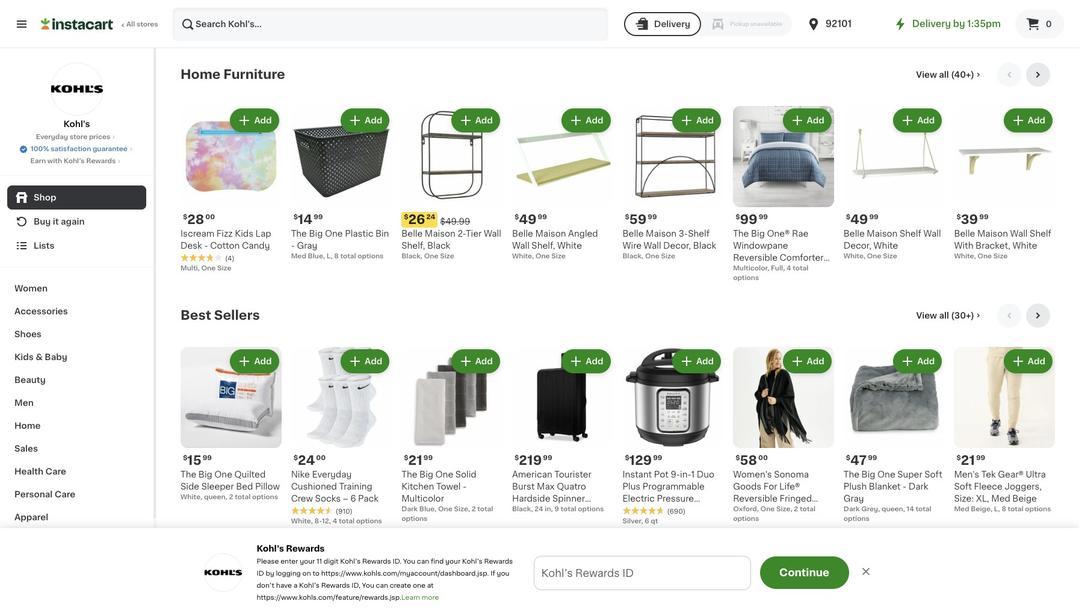 Task type: describe. For each thing, give the bounding box(es) containing it.
windowpane
[[734, 241, 789, 250]]

create
[[390, 582, 411, 589]]

47
[[851, 454, 867, 467]]

$ 14 99
[[294, 213, 323, 226]]

$ for belle maison 3-shelf wire wall decor, black
[[626, 214, 630, 220]]

add for belle maison 2-tier wall shelf, black
[[476, 116, 493, 125]]

15
[[188, 454, 202, 467]]

item carousel region containing best sellers
[[181, 304, 1056, 535]]

one inside the oxford, one size, 2 total options
[[761, 506, 775, 512]]

wall inside belle maison 3-shelf wire wall decor, black black, one size
[[644, 241, 662, 250]]

1 your from the left
[[300, 558, 315, 565]]

view all (30+) button
[[912, 304, 988, 328]]

the inside the big one® rae windowpane reversible comforter set with sheets, multicolor, full
[[734, 229, 750, 238]]

$ for women's sonoma goods for life® reversible fringed ruana, oxford
[[736, 455, 741, 461]]

size inside belle maison 2-tier wall shelf, black black, one size
[[440, 253, 455, 259]]

wall inside belle maison wall shelf with bracket, white white, one size
[[1011, 229, 1028, 238]]

treatment tracker modal dialog
[[157, 567, 1080, 610]]

total down the (910)
[[339, 518, 355, 524]]

total inside the big one plastic bin - gray med blue, l, 8 total options
[[341, 253, 356, 259]]

side
[[181, 482, 199, 491]]

&
[[36, 353, 43, 361]]

one inside belle maison angled wall shelf, white white, one size
[[536, 253, 550, 259]]

one inside the big one plastic bin - gray med blue, l, 8 total options
[[325, 229, 343, 238]]

enter
[[281, 558, 298, 565]]

options inside the oxford, one size, 2 total options
[[734, 515, 760, 522]]

buy it again
[[34, 217, 85, 226]]

total inside men's tek gear® ultra soft fleece joggers, size: xl, med beige med beige, l, 8 total options
[[1009, 506, 1024, 512]]

$ 129 99
[[626, 454, 663, 467]]

add button for the big one solid kitchen towel - multicolor
[[453, 351, 499, 372]]

black inside american tourister burst max quatro hardside spinner luggage - black
[[558, 506, 581, 515]]

more
[[757, 585, 775, 591]]

l, inside the big one plastic bin - gray med blue, l, 8 total options
[[327, 253, 333, 259]]

plush
[[844, 482, 868, 491]]

- inside the big one solid kitchen towel - multicolor dark blue, one size, 2 total options
[[463, 482, 467, 491]]

shelf for 39
[[1031, 229, 1052, 238]]

1 horizontal spatial can
[[417, 558, 430, 565]]

options down pack
[[356, 518, 382, 524]]

(40+)
[[952, 70, 975, 79]]

- inside iscream fizz kids lap desk - cotton candy
[[204, 241, 208, 250]]

ultra
[[1027, 470, 1047, 479]]

full,
[[772, 265, 786, 271]]

one inside belle maison 3-shelf wire wall decor, black black, one size
[[646, 253, 660, 259]]

white inside belle maison wall shelf with bracket, white white, one size
[[1013, 241, 1038, 250]]

training
[[339, 482, 373, 491]]

1 horizontal spatial med
[[955, 506, 970, 512]]

the big one quilted side sleeper bed pillow white, queen, 2 total options
[[181, 470, 280, 500]]

add for the big one quilted side sleeper bed pillow
[[254, 357, 272, 366]]

kohl's up please
[[257, 544, 284, 553]]

$ for nike everyday cushioned training crew socks – 6 pack
[[294, 455, 298, 461]]

add button for american tourister burst max quatro hardside spinner luggage - black
[[563, 351, 610, 372]]

sellers
[[214, 309, 260, 322]]

care for personal care
[[55, 490, 75, 499]]

all stores
[[126, 21, 158, 28]]

$ for belle maison shelf wall decor, white
[[847, 214, 851, 220]]

pack
[[358, 494, 379, 503]]

product group containing 58
[[734, 347, 835, 524]]

shelf, inside belle maison 2-tier wall shelf, black black, one size
[[402, 241, 425, 250]]

cooker
[[623, 506, 654, 515]]

kohl's down satisfaction
[[64, 158, 85, 164]]

add button for belle maison wall shelf with bracket, white
[[1006, 110, 1052, 131]]

everyday inside nike everyday cushioned training crew socks – 6 pack
[[312, 470, 352, 479]]

women's
[[734, 470, 773, 479]]

comforter
[[780, 253, 824, 262]]

iscream fizz kids lap desk - cotton candy
[[181, 229, 271, 250]]

add button for belle maison 2-tier wall shelf, black
[[453, 110, 499, 131]]

big inside the big one® rae windowpane reversible comforter set with sheets, multicolor, full
[[752, 229, 765, 238]]

pressure
[[657, 494, 695, 503]]

all for 21
[[940, 311, 950, 320]]

delivery
[[479, 584, 523, 593]]

size inside the belle maison shelf wall decor, white white, one size
[[884, 253, 898, 259]]

size inside belle maison 3-shelf wire wall decor, black black, one size
[[662, 253, 676, 259]]

0 horizontal spatial kohl's logo image
[[50, 63, 103, 116]]

1 horizontal spatial black,
[[513, 506, 533, 512]]

by inside please enter your 11 digit kohl's rewards id. you can find your kohl's rewards id by logging on to https://www.kohls.com/myaccount/dashboard.jsp. if you don't have a kohl's rewards id, you can create one at https://www.kohls.com/feature/rewards.jsp.
[[266, 570, 274, 577]]

shop
[[34, 193, 56, 202]]

24 inside $ 26 24
[[427, 214, 436, 220]]

oxford
[[765, 506, 794, 515]]

options inside the big one solid kitchen towel - multicolor dark blue, one size, 2 total options
[[402, 515, 428, 522]]

white, inside the belle maison shelf wall decor, white white, one size
[[844, 253, 866, 259]]

continue button
[[760, 556, 850, 589]]

fringed
[[780, 494, 813, 503]]

logging
[[276, 570, 301, 577]]

99 up windowpane
[[741, 213, 758, 226]]

options down the spinner
[[578, 506, 604, 512]]

total inside the big one quilted side sleeper bed pillow white, queen, 2 total options
[[235, 494, 251, 500]]

soft for 21
[[955, 482, 973, 491]]

- inside the big one plastic bin - gray med blue, l, 8 total options
[[291, 241, 295, 250]]

kids & baby
[[14, 353, 67, 361]]

learn
[[402, 594, 420, 601]]

$26.24 original price: $49.99 element
[[402, 212, 503, 227]]

size:
[[955, 494, 975, 503]]

$ for american tourister burst max quatro hardside spinner luggage - black
[[515, 455, 519, 461]]

•
[[615, 584, 619, 593]]

belle maison 3-shelf wire wall decor, black black, one size
[[623, 229, 717, 259]]

add inside get free delivery on next 3 orders • add $10.00 to qualify.
[[621, 584, 642, 593]]

kohl's right a
[[299, 582, 320, 589]]

nike everyday cushioned training crew socks – 6 pack
[[291, 470, 379, 503]]

full
[[780, 277, 795, 286]]

total inside the oxford, one size, 2 total options
[[800, 506, 816, 512]]

size inside belle maison wall shelf with bracket, white white, one size
[[994, 253, 1009, 259]]

shoes link
[[7, 323, 146, 346]]

99 for instant pot 9-in-1 duo plus programmable electric pressure cooker
[[654, 455, 663, 461]]

max
[[537, 482, 555, 491]]

cotton
[[210, 241, 240, 250]]

wall inside belle maison angled wall shelf, white white, one size
[[513, 241, 530, 250]]

bin
[[376, 229, 389, 238]]

care for health care
[[45, 467, 66, 476]]

$ for belle maison wall shelf with bracket, white
[[957, 214, 962, 220]]

shelf for 59
[[689, 229, 710, 238]]

$ for the big one® rae windowpane reversible comforter set with sheets, multicolor, full
[[736, 214, 741, 220]]

baby
[[45, 353, 67, 361]]

options inside men's tek gear® ultra soft fleece joggers, size: xl, med beige med beige, l, 8 total options
[[1026, 506, 1052, 512]]

add button for men's tek gear® ultra soft fleece joggers, size: xl, med beige
[[1006, 351, 1052, 372]]

99 for american tourister burst max quatro hardside spinner luggage - black
[[543, 455, 553, 461]]

219
[[519, 454, 542, 467]]

14 inside the big one super soft plush blanket - dark gray dark grey, queen, 14 total options
[[907, 506, 915, 512]]

$ for iscream fizz kids lap desk - cotton candy
[[183, 214, 188, 220]]

options inside multicolor, full, 4 total options
[[734, 274, 760, 281]]

belle for belle maison 2-tier wall shelf, black
[[402, 229, 423, 238]]

add button for the big one quilted side sleeper bed pillow
[[232, 351, 278, 372]]

personal care link
[[7, 483, 146, 506]]

sales link
[[7, 437, 146, 460]]

9
[[555, 506, 560, 512]]

item carousel region containing snacks
[[181, 544, 1056, 610]]

view all (40+)
[[917, 70, 975, 79]]

$ for the big one super soft plush blanket - dark gray
[[847, 455, 851, 461]]

fleece
[[975, 482, 1003, 491]]

maison for 2-
[[425, 229, 456, 238]]

2 your from the left
[[446, 558, 461, 565]]

size inside belle maison angled wall shelf, white white, one size
[[552, 253, 566, 259]]

wire
[[623, 241, 642, 250]]

decor, inside belle maison 3-shelf wire wall decor, black black, one size
[[664, 241, 692, 250]]

view for 21
[[917, 311, 938, 320]]

1 horizontal spatial dark
[[844, 506, 860, 512]]

belle for belle maison 3-shelf wire wall decor, black
[[623, 229, 644, 238]]

snacks
[[181, 550, 229, 563]]

soft for 47
[[925, 470, 943, 479]]

view all (30+)
[[917, 311, 975, 320]]

the for 14
[[291, 229, 307, 238]]

gray inside the big one super soft plush blanket - dark gray dark grey, queen, 14 total options
[[844, 494, 865, 503]]

american
[[513, 470, 553, 479]]

product group containing 47
[[844, 347, 945, 524]]

one inside belle maison 2-tier wall shelf, black black, one size
[[424, 253, 439, 259]]

set
[[734, 265, 748, 274]]

49 for belle maison shelf wall decor, white
[[851, 213, 869, 226]]

delivery for delivery
[[655, 20, 691, 28]]

oxford, one size, 2 total options
[[734, 506, 816, 522]]

$ 49 99 for belle maison shelf wall decor, white
[[847, 213, 879, 226]]

queen, inside the big one quilted side sleeper bed pillow white, queen, 2 total options
[[204, 494, 228, 500]]

black, inside belle maison 2-tier wall shelf, black black, one size
[[402, 253, 423, 259]]

total inside the big one super soft plush blanket - dark gray dark grey, queen, 14 total options
[[916, 506, 932, 512]]

black, inside belle maison 3-shelf wire wall decor, black black, one size
[[623, 253, 644, 259]]

add for instant pot 9-in-1 duo plus programmable electric pressure cooker
[[697, 357, 714, 366]]

options inside the big one plastic bin - gray med blue, l, 8 total options
[[358, 253, 384, 259]]

for
[[764, 482, 778, 491]]

don't
[[257, 582, 275, 589]]

0 horizontal spatial you
[[362, 582, 375, 589]]

maison for wall
[[978, 229, 1009, 238]]

3
[[568, 584, 575, 593]]

beauty link
[[7, 369, 146, 392]]

buy
[[34, 217, 51, 226]]

99 for the big one plastic bin - gray
[[314, 214, 323, 220]]

one inside the big one quilted side sleeper bed pillow white, queen, 2 total options
[[215, 470, 232, 479]]

reversible for 58
[[734, 494, 778, 503]]

best
[[181, 309, 211, 322]]

$ 99 99
[[736, 213, 769, 226]]

add button for belle maison shelf wall decor, white
[[895, 110, 942, 131]]

find
[[431, 558, 444, 565]]

white for angled
[[558, 241, 582, 250]]

with
[[955, 241, 974, 250]]

49 for belle maison angled wall shelf, white
[[519, 213, 537, 226]]

sleeper
[[202, 482, 234, 491]]

0 horizontal spatial 14
[[298, 213, 313, 226]]

black inside belle maison 2-tier wall shelf, black black, one size
[[428, 241, 451, 250]]

belle for belle maison wall shelf with bracket, white
[[955, 229, 976, 238]]

everyday store prices link
[[36, 133, 118, 142]]

add for belle maison angled wall shelf, white
[[586, 116, 604, 125]]

$ for the big one solid kitchen towel - multicolor
[[404, 455, 409, 461]]

add for belle maison wall shelf with bracket, white
[[1029, 116, 1046, 125]]

belle maison 2-tier wall shelf, black black, one size
[[402, 229, 502, 259]]

$ inside $ 26 24
[[404, 214, 409, 220]]

0 horizontal spatial everyday
[[36, 134, 68, 140]]

qualify.
[[695, 584, 733, 593]]

big for 21
[[420, 470, 434, 479]]

sales
[[14, 445, 38, 453]]

solid
[[456, 470, 477, 479]]

with inside the big one® rae windowpane reversible comforter set with sheets, multicolor, full
[[750, 265, 768, 274]]

silver, 6 qt
[[623, 518, 659, 524]]

options inside the big one quilted side sleeper bed pillow white, queen, 2 total options
[[252, 494, 278, 500]]

big for 15
[[199, 470, 212, 479]]

2 inside the big one solid kitchen towel - multicolor dark blue, one size, 2 total options
[[472, 506, 476, 512]]

men
[[14, 399, 34, 407]]

add button for the big one plastic bin - gray
[[342, 110, 389, 131]]

99 for the big one® rae windowpane reversible comforter set with sheets, multicolor, full
[[759, 214, 769, 220]]

blanket
[[870, 482, 901, 491]]

8 inside the big one plastic bin - gray med blue, l, 8 total options
[[334, 253, 339, 259]]

2 inside the oxford, one size, 2 total options
[[795, 506, 799, 512]]

rewards up "https://www.kohls.com/feature/rewards.jsp."
[[321, 582, 350, 589]]

ruana,
[[734, 506, 763, 515]]

if
[[491, 570, 496, 577]]

tier
[[466, 229, 482, 238]]

health
[[14, 467, 43, 476]]

learn more
[[402, 594, 439, 601]]

lists link
[[7, 234, 146, 258]]

99 for belle maison wall shelf with bracket, white
[[980, 214, 989, 220]]

product group containing 219
[[513, 347, 613, 515]]

product group containing 28
[[181, 106, 282, 273]]

black inside belle maison 3-shelf wire wall decor, black black, one size
[[694, 241, 717, 250]]

add button for the big one® rae windowpane reversible comforter set with sheets, multicolor, full
[[785, 110, 831, 131]]

product group containing 14
[[291, 106, 392, 261]]

electric
[[623, 494, 655, 503]]

add for the big one solid kitchen towel - multicolor
[[476, 357, 493, 366]]

at
[[427, 582, 434, 589]]

health care link
[[7, 460, 146, 483]]

on inside get free delivery on next 3 orders • add $10.00 to qualify.
[[525, 584, 539, 593]]

wall inside the belle maison shelf wall decor, white white, one size
[[924, 229, 942, 238]]

it
[[53, 217, 59, 226]]

to inside please enter your 11 digit kohl's rewards id. you can find your kohl's rewards id by logging on to https://www.kohls.com/myaccount/dashboard.jsp. if you don't have a kohl's rewards id, you can create one at https://www.kohls.com/feature/rewards.jsp.
[[313, 570, 320, 577]]

99 for the big one quilted side sleeper bed pillow
[[203, 455, 212, 461]]

kids inside iscream fizz kids lap desk - cotton candy
[[235, 229, 254, 238]]



Task type: locate. For each thing, give the bounding box(es) containing it.
1 maison from the left
[[425, 229, 456, 238]]

$ up plush
[[847, 455, 851, 461]]

add for the big one® rae windowpane reversible comforter set with sheets, multicolor, full
[[807, 116, 825, 125]]

$ up kitchen
[[404, 455, 409, 461]]

options down multicolor
[[402, 515, 428, 522]]

2 maison from the left
[[536, 229, 566, 238]]

00 for 28
[[206, 214, 215, 220]]

to
[[313, 570, 320, 577], [682, 584, 693, 593]]

on inside please enter your 11 digit kohl's rewards id. you can find your kohl's rewards id by logging on to https://www.kohls.com/myaccount/dashboard.jsp. if you don't have a kohl's rewards id, you can create one at https://www.kohls.com/feature/rewards.jsp.
[[303, 570, 311, 577]]

2 item carousel region from the top
[[181, 304, 1056, 535]]

white for shelf
[[874, 241, 899, 250]]

1 item carousel region from the top
[[181, 63, 1056, 294]]

item carousel region
[[181, 63, 1056, 294], [181, 304, 1056, 535], [181, 544, 1056, 610]]

- down $ 14 99
[[291, 241, 295, 250]]

programmable
[[643, 482, 705, 491]]

$ inside $ 28 00
[[183, 214, 188, 220]]

1 vertical spatial soft
[[955, 482, 973, 491]]

id,
[[352, 582, 361, 589]]

$ inside $ 15 99
[[183, 455, 188, 461]]

14 down super
[[907, 506, 915, 512]]

0 vertical spatial kohl's logo image
[[50, 63, 103, 116]]

product group containing 59
[[623, 106, 724, 261]]

4 right 12,
[[333, 518, 337, 524]]

l, inside men's tek gear® ultra soft fleece joggers, size: xl, med beige med beige, l, 8 total options
[[995, 506, 1001, 512]]

your right "find"
[[446, 558, 461, 565]]

to inside get free delivery on next 3 orders • add $10.00 to qualify.
[[682, 584, 693, 593]]

kohl's right digit
[[340, 558, 361, 565]]

99 inside $ 47 99
[[869, 455, 878, 461]]

decor, inside the belle maison shelf wall decor, white white, one size
[[844, 241, 872, 250]]

product group containing 26
[[402, 106, 503, 261]]

super
[[898, 470, 923, 479]]

$ 47 99
[[847, 454, 878, 467]]

instacart logo image
[[41, 17, 113, 31]]

4 maison from the left
[[868, 229, 898, 238]]

2 shelf, from the left
[[532, 241, 556, 250]]

big inside the big one super soft plush blanket - dark gray dark grey, queen, 14 total options
[[862, 470, 876, 479]]

the inside the big one solid kitchen towel - multicolor dark blue, one size, 2 total options
[[402, 470, 418, 479]]

the up plush
[[844, 470, 860, 479]]

99 up kitchen
[[424, 455, 433, 461]]

2 inside the big one quilted side sleeper bed pillow white, queen, 2 total options
[[229, 494, 233, 500]]

dark left grey,
[[844, 506, 860, 512]]

$ 49 99 up belle maison angled wall shelf, white white, one size
[[515, 213, 547, 226]]

big down $ 47 99
[[862, 470, 876, 479]]

92101 button
[[807, 7, 879, 41]]

0 vertical spatial on
[[303, 570, 311, 577]]

0 horizontal spatial shelf,
[[402, 241, 425, 250]]

add button for women's sonoma goods for life® reversible fringed ruana, oxford
[[785, 351, 831, 372]]

blue, inside the big one solid kitchen towel - multicolor dark blue, one size, 2 total options
[[420, 506, 437, 512]]

one inside belle maison wall shelf with bracket, white white, one size
[[978, 253, 993, 259]]

1 vertical spatial 4
[[333, 518, 337, 524]]

1 vertical spatial med
[[992, 494, 1011, 503]]

$ inside $ 58 00
[[736, 455, 741, 461]]

1 vertical spatial by
[[266, 570, 274, 577]]

99 for the big one super soft plush blanket - dark gray
[[869, 455, 878, 461]]

dark inside the big one solid kitchen towel - multicolor dark blue, one size, 2 total options
[[402, 506, 418, 512]]

0 vertical spatial 8
[[334, 253, 339, 259]]

1 shelf, from the left
[[402, 241, 425, 250]]

dark for 47
[[909, 482, 929, 491]]

0 vertical spatial 6
[[351, 494, 356, 503]]

1 horizontal spatial $ 21 99
[[957, 454, 986, 467]]

with inside 'earn with kohl's rewards' link
[[47, 158, 62, 164]]

1 horizontal spatial 14
[[907, 506, 915, 512]]

1 belle from the left
[[402, 229, 423, 238]]

0 horizontal spatial with
[[47, 158, 62, 164]]

add button for nike everyday cushioned training crew socks – 6 pack
[[342, 351, 389, 372]]

0 vertical spatial everyday
[[36, 134, 68, 140]]

$ inside $ 14 99
[[294, 214, 298, 220]]

2 vertical spatial med
[[955, 506, 970, 512]]

$ inside "$ 24 00"
[[294, 455, 298, 461]]

21 up men's
[[962, 454, 976, 467]]

to right $10.00
[[682, 584, 693, 593]]

1 horizontal spatial $ 49 99
[[847, 213, 879, 226]]

all for 39
[[940, 70, 950, 79]]

the for 15
[[181, 470, 197, 479]]

2 horizontal spatial med
[[992, 494, 1011, 503]]

99 for belle maison 3-shelf wire wall decor, black
[[648, 214, 657, 220]]

0 horizontal spatial $ 49 99
[[515, 213, 547, 226]]

belle
[[402, 229, 423, 238], [513, 229, 534, 238], [623, 229, 644, 238], [844, 229, 865, 238], [955, 229, 976, 238]]

0 horizontal spatial can
[[376, 582, 388, 589]]

1 horizontal spatial everyday
[[312, 470, 352, 479]]

0 horizontal spatial shelf
[[689, 229, 710, 238]]

0 horizontal spatial med
[[291, 253, 307, 259]]

99 for belle maison angled wall shelf, white
[[538, 214, 547, 220]]

with
[[47, 158, 62, 164], [750, 265, 768, 274]]

1 21 from the left
[[409, 454, 423, 467]]

add button for instant pot 9-in-1 duo plus programmable electric pressure cooker
[[674, 351, 720, 372]]

black down $26.24 original price: $49.99 element
[[428, 241, 451, 250]]

the up kitchen
[[402, 470, 418, 479]]

you
[[497, 570, 510, 577]]

american tourister burst max quatro hardside spinner luggage - black
[[513, 470, 592, 515]]

$ 21 99 for the
[[404, 454, 433, 467]]

100% satisfaction guarantee button
[[19, 142, 135, 154]]

rewards up 11
[[286, 544, 325, 553]]

1 horizontal spatial kohl's logo image
[[204, 554, 242, 592]]

0 horizontal spatial size,
[[454, 506, 470, 512]]

1 vertical spatial 24
[[298, 454, 315, 467]]

multicolor, down set
[[734, 277, 778, 286]]

0 vertical spatial 24
[[427, 214, 436, 220]]

- inside the big one super soft plush blanket - dark gray dark grey, queen, 14 total options
[[904, 482, 907, 491]]

$ inside '$ 219 99'
[[515, 455, 519, 461]]

0 horizontal spatial home
[[14, 422, 41, 430]]

all left (40+) at the top right of the page
[[940, 70, 950, 79]]

all stores link
[[41, 7, 159, 41]]

men's tek gear® ultra soft fleece joggers, size: xl, med beige med beige, l, 8 total options
[[955, 470, 1052, 512]]

0 vertical spatial with
[[47, 158, 62, 164]]

https://www.kohls.com/myaccount/dashboard.jsp.
[[321, 570, 489, 577]]

99 right 59
[[648, 214, 657, 220]]

$ up men's
[[957, 455, 962, 461]]

options down beige
[[1026, 506, 1052, 512]]

black, down hardside
[[513, 506, 533, 512]]

main content
[[0, 48, 1080, 610]]

learn more link
[[402, 594, 439, 601]]

1 vertical spatial kohl's logo image
[[204, 554, 242, 592]]

add for the big one super soft plush blanket - dark gray
[[918, 357, 936, 366]]

buy it again link
[[7, 210, 146, 234]]

life®
[[780, 482, 801, 491]]

add for belle maison 3-shelf wire wall decor, black
[[697, 116, 714, 125]]

total inside the big one solid kitchen towel - multicolor dark blue, one size, 2 total options
[[478, 506, 494, 512]]

shelf inside the belle maison shelf wall decor, white white, one size
[[900, 229, 922, 238]]

$ up the nike
[[294, 455, 298, 461]]

2 belle from the left
[[513, 229, 534, 238]]

1 $ 49 99 from the left
[[515, 213, 547, 226]]

desk
[[181, 241, 202, 250]]

0 horizontal spatial gray
[[297, 241, 318, 250]]

0
[[1047, 20, 1053, 28]]

belle maison wall shelf with bracket, white white, one size
[[955, 229, 1052, 259]]

dark down multicolor
[[402, 506, 418, 512]]

med down fleece
[[992, 494, 1011, 503]]

next
[[541, 584, 566, 593]]

None search field
[[172, 7, 609, 41]]

care
[[45, 467, 66, 476], [55, 490, 75, 499]]

belle right rae
[[844, 229, 865, 238]]

kohl's logo image up "kohl's"
[[50, 63, 103, 116]]

2 horizontal spatial dark
[[909, 482, 929, 491]]

rewards inside 'earn with kohl's rewards' link
[[86, 158, 116, 164]]

1 shelf from the left
[[689, 229, 710, 238]]

$ for the big one quilted side sleeper bed pillow
[[183, 455, 188, 461]]

1 decor, from the left
[[664, 241, 692, 250]]

on left the next
[[525, 584, 539, 593]]

1 49 from the left
[[519, 213, 537, 226]]

$ 21 99 up kitchen
[[404, 454, 433, 467]]

3 shelf from the left
[[1031, 229, 1052, 238]]

size, inside the big one solid kitchen towel - multicolor dark blue, one size, 2 total options
[[454, 506, 470, 512]]

1 horizontal spatial delivery
[[913, 19, 952, 28]]

- down super
[[904, 482, 907, 491]]

options down plastic
[[358, 253, 384, 259]]

99
[[741, 213, 758, 226], [314, 214, 323, 220], [538, 214, 547, 220], [648, 214, 657, 220], [759, 214, 769, 220], [870, 214, 879, 220], [980, 214, 989, 220], [203, 455, 212, 461], [424, 455, 433, 461], [543, 455, 553, 461], [654, 455, 663, 461], [869, 455, 878, 461], [977, 455, 986, 461]]

lap
[[256, 229, 271, 238]]

1 horizontal spatial to
[[682, 584, 693, 593]]

99 for men's tek gear® ultra soft fleece joggers, size: xl, med beige
[[977, 455, 986, 461]]

big down $ 15 99
[[199, 470, 212, 479]]

Search field
[[173, 8, 608, 40]]

2
[[229, 494, 233, 500], [472, 506, 476, 512], [795, 506, 799, 512]]

$ inside $ 39 99
[[957, 214, 962, 220]]

1:35pm
[[968, 19, 1002, 28]]

white inside the belle maison shelf wall decor, white white, one size
[[874, 241, 899, 250]]

3 white from the left
[[1013, 241, 1038, 250]]

the inside the big one quilted side sleeper bed pillow white, queen, 2 total options
[[181, 470, 197, 479]]

0 horizontal spatial on
[[303, 570, 311, 577]]

00 for 24
[[316, 455, 326, 461]]

towel
[[437, 482, 461, 491]]

med down size:
[[955, 506, 970, 512]]

kohl's rewards
[[257, 544, 325, 553]]

big down $ 14 99
[[309, 229, 323, 238]]

2 $ 21 99 from the left
[[957, 454, 986, 467]]

add for american tourister burst max quatro hardside spinner luggage - black
[[586, 357, 604, 366]]

9-
[[671, 470, 681, 479]]

service type group
[[624, 12, 792, 36]]

0 horizontal spatial 4
[[333, 518, 337, 524]]

$ up with
[[957, 214, 962, 220]]

1 vertical spatial gray
[[844, 494, 865, 503]]

options down grey,
[[844, 515, 870, 522]]

0 horizontal spatial dark
[[402, 506, 418, 512]]

shelf,
[[402, 241, 425, 250], [532, 241, 556, 250]]

belle right tier
[[513, 229, 534, 238]]

3 maison from the left
[[646, 229, 677, 238]]

3 item carousel region from the top
[[181, 544, 1056, 610]]

$ up belle maison angled wall shelf, white white, one size
[[515, 214, 519, 220]]

1 horizontal spatial with
[[750, 265, 768, 274]]

$ 219 99
[[515, 454, 553, 467]]

the up side
[[181, 470, 197, 479]]

2 shelf from the left
[[900, 229, 922, 238]]

4 belle from the left
[[844, 229, 865, 238]]

queen, inside the big one super soft plush blanket - dark gray dark grey, queen, 14 total options
[[882, 506, 906, 512]]

beauty
[[14, 376, 46, 384]]

maison inside belle maison angled wall shelf, white white, one size
[[536, 229, 566, 238]]

view for 39
[[917, 70, 938, 79]]

the for 21
[[402, 470, 418, 479]]

big up windowpane
[[752, 229, 765, 238]]

size, inside the oxford, one size, 2 total options
[[777, 506, 793, 512]]

options down pillow
[[252, 494, 278, 500]]

6 left the qt
[[645, 518, 650, 524]]

belle inside belle maison angled wall shelf, white white, one size
[[513, 229, 534, 238]]

big inside the big one plastic bin - gray med blue, l, 8 total options
[[309, 229, 323, 238]]

item carousel region containing home furniture
[[181, 63, 1056, 294]]

2 horizontal spatial white
[[1013, 241, 1038, 250]]

iscream
[[181, 229, 215, 238]]

0 vertical spatial view
[[917, 70, 938, 79]]

add button for the big one super soft plush blanket - dark gray
[[895, 351, 942, 372]]

reversible down windowpane
[[734, 253, 778, 262]]

fizz
[[217, 229, 233, 238]]

options inside the big one super soft plush blanket - dark gray dark grey, queen, 14 total options
[[844, 515, 870, 522]]

1 white from the left
[[558, 241, 582, 250]]

the down $ 14 99
[[291, 229, 307, 238]]

0 vertical spatial l,
[[327, 253, 333, 259]]

rewards up you at the left
[[485, 558, 513, 565]]

26
[[409, 213, 426, 226]]

home for home furniture
[[181, 68, 221, 81]]

0 vertical spatial all
[[940, 70, 950, 79]]

one inside the belle maison shelf wall decor, white white, one size
[[868, 253, 882, 259]]

multicolor, inside multicolor, full, 4 total options
[[734, 265, 770, 271]]

- inside american tourister burst max quatro hardside spinner luggage - black
[[552, 506, 556, 515]]

1 horizontal spatial 8
[[1002, 506, 1007, 512]]

2 view from the top
[[917, 311, 938, 320]]

1
[[692, 470, 695, 479]]

1 vertical spatial with
[[750, 265, 768, 274]]

1 vertical spatial blue,
[[420, 506, 437, 512]]

more button
[[743, 579, 790, 598]]

0 vertical spatial 14
[[298, 213, 313, 226]]

99 up pot
[[654, 455, 663, 461]]

kohl's logo image left 'id'
[[204, 554, 242, 592]]

the for 47
[[844, 470, 860, 479]]

kohl's logo image
[[50, 63, 103, 116], [204, 554, 242, 592]]

rewards left id.
[[363, 558, 391, 565]]

0 horizontal spatial 6
[[351, 494, 356, 503]]

add button for iscream fizz kids lap desk - cotton candy
[[232, 110, 278, 131]]

home for home
[[14, 422, 41, 430]]

00 inside $ 28 00
[[206, 214, 215, 220]]

product group
[[181, 106, 282, 273], [291, 106, 392, 261], [402, 106, 503, 261], [513, 106, 613, 261], [623, 106, 724, 261], [734, 106, 835, 286], [844, 106, 945, 261], [955, 106, 1056, 261], [181, 347, 282, 502], [291, 347, 392, 526], [402, 347, 503, 524], [513, 347, 613, 515], [623, 347, 724, 526], [734, 347, 835, 524], [844, 347, 945, 524], [955, 347, 1056, 514], [181, 588, 282, 610], [291, 588, 392, 610], [513, 588, 613, 610], [623, 588, 724, 610], [734, 588, 835, 610]]

1 all from the top
[[940, 70, 950, 79]]

multicolor, inside the big one® rae windowpane reversible comforter set with sheets, multicolor, full
[[734, 277, 778, 286]]

1 horizontal spatial soft
[[955, 482, 973, 491]]

by right 'id'
[[266, 570, 274, 577]]

wall inside belle maison 2-tier wall shelf, black black, one size
[[484, 229, 502, 238]]

21 for the
[[409, 454, 423, 467]]

add for the big one plastic bin - gray
[[365, 116, 383, 125]]

delivery by 1:35pm
[[913, 19, 1002, 28]]

shelf, inside belle maison angled wall shelf, white white, one size
[[532, 241, 556, 250]]

delivery button
[[624, 12, 702, 36]]

24 for $ 24 00
[[298, 454, 315, 467]]

total down comforter
[[793, 265, 809, 271]]

2 21 from the left
[[962, 454, 976, 467]]

2 49 from the left
[[851, 213, 869, 226]]

6 inside nike everyday cushioned training crew socks – 6 pack
[[351, 494, 356, 503]]

2 vertical spatial 24
[[535, 506, 544, 512]]

Kohl's Rewards ID text field
[[535, 556, 751, 589]]

1 horizontal spatial by
[[954, 19, 966, 28]]

women
[[14, 284, 48, 293]]

5 belle from the left
[[955, 229, 976, 238]]

1 horizontal spatial 6
[[645, 518, 650, 524]]

dark for 21
[[402, 506, 418, 512]]

big inside the big one quilted side sleeper bed pillow white, queen, 2 total options
[[199, 470, 212, 479]]

med down $ 14 99
[[291, 253, 307, 259]]

99 for belle maison shelf wall decor, white
[[870, 214, 879, 220]]

1 vertical spatial can
[[376, 582, 388, 589]]

99 inside $ 99 99
[[759, 214, 769, 220]]

1 horizontal spatial gray
[[844, 494, 865, 503]]

can left create
[[376, 582, 388, 589]]

1 vertical spatial everyday
[[312, 470, 352, 479]]

2 horizontal spatial 00
[[759, 455, 768, 461]]

add for men's tek gear® ultra soft fleece joggers, size: xl, med beige
[[1029, 357, 1046, 366]]

joggers,
[[1005, 482, 1043, 491]]

care up the personal care
[[45, 467, 66, 476]]

2 down solid at the bottom of page
[[472, 506, 476, 512]]

2 horizontal spatial shelf
[[1031, 229, 1052, 238]]

on right logging
[[303, 570, 311, 577]]

(30+)
[[952, 311, 975, 320]]

21 for men's
[[962, 454, 976, 467]]

delivery for delivery by 1:35pm
[[913, 19, 952, 28]]

gray down $ 14 99
[[297, 241, 318, 250]]

2 reversible from the top
[[734, 494, 778, 503]]

the big one solid kitchen towel - multicolor dark blue, one size, 2 total options
[[402, 470, 494, 522]]

$ 21 99
[[404, 454, 433, 467], [957, 454, 986, 467]]

$ inside $ 59 99
[[626, 214, 630, 220]]

1 horizontal spatial 21
[[962, 454, 976, 467]]

total down plastic
[[341, 253, 356, 259]]

belle for belle maison shelf wall decor, white
[[844, 229, 865, 238]]

24 left in,
[[535, 506, 544, 512]]

1 vertical spatial queen,
[[882, 506, 906, 512]]

reversible inside women's sonoma goods for life® reversible fringed ruana, oxford
[[734, 494, 778, 503]]

add for women's sonoma goods for life® reversible fringed ruana, oxford
[[807, 357, 825, 366]]

$ for men's tek gear® ultra soft fleece joggers, size: xl, med beige
[[957, 455, 962, 461]]

12,
[[322, 518, 331, 524]]

quilted
[[235, 470, 266, 479]]

total inside multicolor, full, 4 total options
[[793, 265, 809, 271]]

0 vertical spatial reversible
[[734, 253, 778, 262]]

stores
[[137, 21, 158, 28]]

you right id,
[[362, 582, 375, 589]]

shelf inside belle maison wall shelf with bracket, white white, one size
[[1031, 229, 1052, 238]]

2 decor, from the left
[[844, 241, 872, 250]]

all left (30+)
[[940, 311, 950, 320]]

00 inside "$ 24 00"
[[316, 455, 326, 461]]

00 for 58
[[759, 455, 768, 461]]

accessories
[[14, 307, 68, 316]]

home up sales
[[14, 422, 41, 430]]

main content containing home furniture
[[0, 48, 1080, 610]]

3 belle from the left
[[623, 229, 644, 238]]

2 size, from the left
[[777, 506, 793, 512]]

product group containing 99
[[734, 106, 835, 286]]

$ up instant at the right
[[626, 455, 630, 461]]

care inside "link"
[[45, 467, 66, 476]]

add for nike everyday cushioned training crew socks – 6 pack
[[365, 357, 383, 366]]

5 maison from the left
[[978, 229, 1009, 238]]

0 horizontal spatial $ 21 99
[[404, 454, 433, 467]]

maison for 3-
[[646, 229, 677, 238]]

00 up 'cushioned'
[[316, 455, 326, 461]]

can left "find"
[[417, 558, 430, 565]]

1 horizontal spatial 24
[[427, 214, 436, 220]]

0 horizontal spatial decor,
[[664, 241, 692, 250]]

1 reversible from the top
[[734, 253, 778, 262]]

1 horizontal spatial 4
[[787, 265, 792, 271]]

belle inside belle maison wall shelf with bracket, white white, one size
[[955, 229, 976, 238]]

1 $ 21 99 from the left
[[404, 454, 433, 467]]

white, inside belle maison wall shelf with bracket, white white, one size
[[955, 253, 977, 259]]

0 horizontal spatial your
[[300, 558, 315, 565]]

maison inside belle maison 2-tier wall shelf, black black, one size
[[425, 229, 456, 238]]

one inside the big one super soft plush blanket - dark gray dark grey, queen, 14 total options
[[878, 470, 896, 479]]

0 horizontal spatial black
[[428, 241, 451, 250]]

options
[[358, 253, 384, 259], [734, 274, 760, 281], [252, 494, 278, 500], [578, 506, 604, 512], [1026, 506, 1052, 512], [402, 515, 428, 522], [734, 515, 760, 522], [844, 515, 870, 522], [356, 518, 382, 524]]

4 right full,
[[787, 265, 792, 271]]

2 horizontal spatial 24
[[535, 506, 544, 512]]

1 horizontal spatial home
[[181, 68, 221, 81]]

soft inside men's tek gear® ultra soft fleece joggers, size: xl, med beige med beige, l, 8 total options
[[955, 482, 973, 491]]

11
[[317, 558, 322, 565]]

product group containing 24
[[291, 347, 392, 526]]

1 horizontal spatial l,
[[995, 506, 1001, 512]]

dark down super
[[909, 482, 929, 491]]

qt
[[651, 518, 659, 524]]

1 horizontal spatial your
[[446, 558, 461, 565]]

1 multicolor, from the top
[[734, 265, 770, 271]]

belle inside belle maison 2-tier wall shelf, black black, one size
[[402, 229, 423, 238]]

reversible up oxford,
[[734, 494, 778, 503]]

1 vertical spatial 8
[[1002, 506, 1007, 512]]

multicolor,
[[734, 265, 770, 271], [734, 277, 778, 286]]

big for 47
[[862, 470, 876, 479]]

8-
[[315, 518, 322, 524]]

0 horizontal spatial 49
[[519, 213, 537, 226]]

1 view from the top
[[917, 70, 938, 79]]

black, down wire
[[623, 253, 644, 259]]

big for 14
[[309, 229, 323, 238]]

0 horizontal spatial to
[[313, 570, 320, 577]]

size,
[[454, 506, 470, 512], [777, 506, 793, 512]]

kids
[[235, 229, 254, 238], [14, 353, 34, 361]]

1 vertical spatial 6
[[645, 518, 650, 524]]

8 inside men's tek gear® ultra soft fleece joggers, size: xl, med beige med beige, l, 8 total options
[[1002, 506, 1007, 512]]

you right id.
[[403, 558, 416, 565]]

2 horizontal spatial black
[[694, 241, 717, 250]]

reversible for 99
[[734, 253, 778, 262]]

size, down towel
[[454, 506, 470, 512]]

49 up the belle maison shelf wall decor, white white, one size
[[851, 213, 869, 226]]

2 horizontal spatial 2
[[795, 506, 799, 512]]

blue, inside the big one plastic bin - gray med blue, l, 8 total options
[[308, 253, 325, 259]]

(910)
[[336, 508, 353, 515]]

24 for black, 24 in, 9 total options
[[535, 506, 544, 512]]

belle maison angled wall shelf, white white, one size
[[513, 229, 599, 259]]

2 all from the top
[[940, 311, 950, 320]]

$ for instant pot 9-in-1 duo plus programmable electric pressure cooker
[[626, 455, 630, 461]]

with right earn
[[47, 158, 62, 164]]

white, inside belle maison angled wall shelf, white white, one size
[[513, 253, 534, 259]]

1 size, from the left
[[454, 506, 470, 512]]

your
[[300, 558, 315, 565], [446, 558, 461, 565]]

dark
[[909, 482, 929, 491], [402, 506, 418, 512], [844, 506, 860, 512]]

add for iscream fizz kids lap desk - cotton candy
[[254, 116, 272, 125]]

add button for belle maison angled wall shelf, white
[[563, 110, 610, 131]]

0 horizontal spatial white
[[558, 241, 582, 250]]

wall
[[484, 229, 502, 238], [924, 229, 942, 238], [1011, 229, 1028, 238], [513, 241, 530, 250], [644, 241, 662, 250]]

1 vertical spatial home
[[14, 422, 41, 430]]

4 inside multicolor, full, 4 total options
[[787, 265, 792, 271]]

care down health care "link"
[[55, 490, 75, 499]]

2 $ 49 99 from the left
[[847, 213, 879, 226]]

0 horizontal spatial kids
[[14, 353, 34, 361]]

one
[[413, 582, 426, 589]]

0 vertical spatial 4
[[787, 265, 792, 271]]

0 horizontal spatial 8
[[334, 253, 339, 259]]

soft inside the big one super soft plush blanket - dark gray dark grey, queen, 14 total options
[[925, 470, 943, 479]]

reversible inside the big one® rae windowpane reversible comforter set with sheets, multicolor, full
[[734, 253, 778, 262]]

99 for the big one solid kitchen towel - multicolor
[[424, 455, 433, 461]]

store
[[70, 134, 87, 140]]

everyday up 100%
[[36, 134, 68, 140]]

2 multicolor, from the top
[[734, 277, 778, 286]]

total
[[341, 253, 356, 259], [793, 265, 809, 271], [235, 494, 251, 500], [478, 506, 494, 512], [561, 506, 577, 512], [800, 506, 816, 512], [916, 506, 932, 512], [1009, 506, 1024, 512], [339, 518, 355, 524]]

rewards down guarantee
[[86, 158, 116, 164]]

1 horizontal spatial shelf,
[[532, 241, 556, 250]]

$ up side
[[183, 455, 188, 461]]

product group containing 39
[[955, 106, 1056, 261]]

99 inside $ 15 99
[[203, 455, 212, 461]]

total down beige
[[1009, 506, 1024, 512]]

$ up wire
[[626, 214, 630, 220]]

belle maison shelf wall decor, white white, one size
[[844, 229, 942, 259]]

options down set
[[734, 274, 760, 281]]

white, inside the big one quilted side sleeper bed pillow white, queen, 2 total options
[[181, 494, 203, 500]]

$ 21 99 up men's
[[957, 454, 986, 467]]

$ 49 99 for belle maison angled wall shelf, white
[[515, 213, 547, 226]]

options down ruana,
[[734, 515, 760, 522]]

39
[[962, 213, 979, 226]]

maison for angled
[[536, 229, 566, 238]]

product group containing 15
[[181, 347, 282, 502]]

view all (40+) button
[[912, 63, 988, 87]]

1 horizontal spatial 00
[[316, 455, 326, 461]]

multicolor, down windowpane
[[734, 265, 770, 271]]

0 vertical spatial blue,
[[308, 253, 325, 259]]

99 up the big one plastic bin - gray med blue, l, 8 total options
[[314, 214, 323, 220]]

tourister
[[555, 470, 592, 479]]

total down the spinner
[[561, 506, 577, 512]]

by left the 1:35pm
[[954, 19, 966, 28]]

instant
[[623, 470, 652, 479]]

99 inside '$ 219 99'
[[543, 455, 553, 461]]

$ inside $ 129 99
[[626, 455, 630, 461]]

view left (40+) at the top right of the page
[[917, 70, 938, 79]]

0 vertical spatial you
[[403, 558, 416, 565]]

0 vertical spatial queen,
[[204, 494, 228, 500]]

med inside the big one plastic bin - gray med blue, l, 8 total options
[[291, 253, 307, 259]]

1 vertical spatial l,
[[995, 506, 1001, 512]]

$ up iscream at left
[[183, 214, 188, 220]]

1 horizontal spatial white
[[874, 241, 899, 250]]

nike
[[291, 470, 310, 479]]

00 inside $ 58 00
[[759, 455, 768, 461]]

99 right 219
[[543, 455, 553, 461]]

the inside the big one super soft plush blanket - dark gray dark grey, queen, 14 total options
[[844, 470, 860, 479]]

99 right 47
[[869, 455, 878, 461]]

1 vertical spatial multicolor,
[[734, 277, 778, 286]]

kids up candy
[[235, 229, 254, 238]]

0 horizontal spatial by
[[266, 570, 274, 577]]

add
[[254, 116, 272, 125], [365, 116, 383, 125], [476, 116, 493, 125], [586, 116, 604, 125], [697, 116, 714, 125], [807, 116, 825, 125], [918, 116, 936, 125], [1029, 116, 1046, 125], [254, 357, 272, 366], [365, 357, 383, 366], [476, 357, 493, 366], [586, 357, 604, 366], [697, 357, 714, 366], [807, 357, 825, 366], [918, 357, 936, 366], [1029, 357, 1046, 366], [621, 584, 642, 593], [254, 598, 272, 607], [365, 598, 383, 607]]

1 horizontal spatial you
[[403, 558, 416, 565]]

0 horizontal spatial black,
[[402, 253, 423, 259]]

0 horizontal spatial soft
[[925, 470, 943, 479]]

$ for belle maison angled wall shelf, white
[[515, 214, 519, 220]]

$ for the big one plastic bin - gray
[[294, 214, 298, 220]]

$ 49 99
[[515, 213, 547, 226], [847, 213, 879, 226]]

2 white from the left
[[874, 241, 899, 250]]

kohl's up free
[[462, 558, 483, 565]]

belle for belle maison angled wall shelf, white
[[513, 229, 534, 238]]

maison inside belle maison wall shelf with bracket, white white, one size
[[978, 229, 1009, 238]]

1 vertical spatial on
[[525, 584, 539, 593]]

plus
[[623, 482, 641, 491]]

delivery inside button
[[655, 20, 691, 28]]

product group containing 129
[[623, 347, 724, 526]]

99 inside $ 39 99
[[980, 214, 989, 220]]

multicolor
[[402, 494, 444, 503]]

tek
[[982, 470, 997, 479]]

belle down 26
[[402, 229, 423, 238]]

14 up the big one plastic bin - gray med blue, l, 8 total options
[[298, 213, 313, 226]]

gray inside the big one plastic bin - gray med blue, l, 8 total options
[[297, 241, 318, 250]]

close image
[[860, 565, 872, 578]]

to down 11
[[313, 570, 320, 577]]

$ 39 99
[[957, 213, 989, 226]]

belle up with
[[955, 229, 976, 238]]

1 vertical spatial item carousel region
[[181, 304, 1056, 535]]

sonoma
[[775, 470, 810, 479]]

add button for belle maison 3-shelf wire wall decor, black
[[674, 110, 720, 131]]

$ 21 99 for men's
[[957, 454, 986, 467]]

0 vertical spatial med
[[291, 253, 307, 259]]

furniture
[[224, 68, 285, 81]]

0 horizontal spatial l,
[[327, 253, 333, 259]]

you
[[403, 558, 416, 565], [362, 582, 375, 589]]

shelf inside belle maison 3-shelf wire wall decor, black black, one size
[[689, 229, 710, 238]]

maison for shelf
[[868, 229, 898, 238]]

1 horizontal spatial decor,
[[844, 241, 872, 250]]

$ up american
[[515, 455, 519, 461]]

beige,
[[972, 506, 993, 512]]

0 vertical spatial soft
[[925, 470, 943, 479]]



Task type: vqa. For each thing, say whether or not it's contained in the screenshot.
the "Recipes"
no



